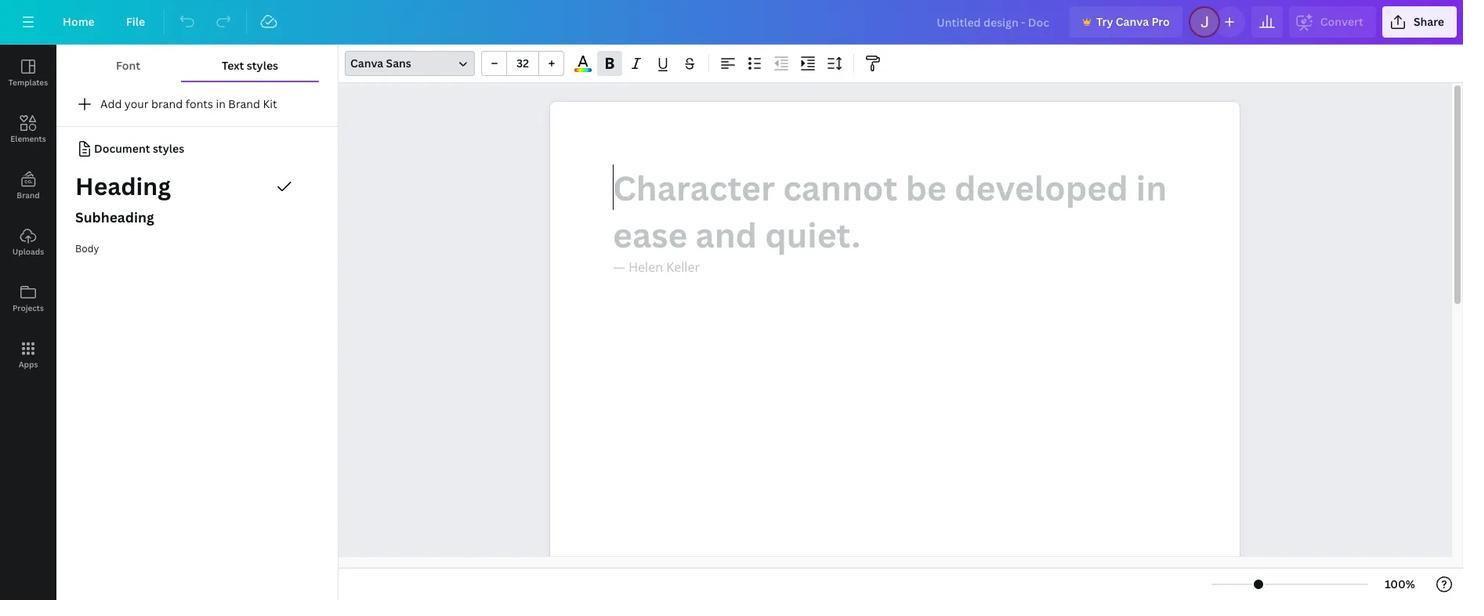 Task type: vqa. For each thing, say whether or not it's contained in the screenshot.
the Subheading button
yes



Task type: locate. For each thing, give the bounding box(es) containing it.
brand right in at top left
[[228, 96, 260, 111]]

text styles button
[[181, 51, 319, 81]]

styles
[[247, 58, 278, 73], [153, 141, 184, 156]]

0 vertical spatial styles
[[247, 58, 278, 73]]

0 vertical spatial brand
[[228, 96, 260, 111]]

brand up uploads button
[[17, 190, 40, 201]]

0 horizontal spatial brand
[[17, 190, 40, 201]]

heading button
[[56, 168, 338, 205]]

1 vertical spatial canva
[[350, 56, 384, 71]]

0 horizontal spatial canva
[[350, 56, 384, 71]]

main menu bar
[[0, 0, 1464, 45]]

share
[[1414, 14, 1445, 29]]

apps
[[19, 359, 38, 370]]

styles inside text styles button
[[247, 58, 278, 73]]

1 vertical spatial brand
[[17, 190, 40, 201]]

body
[[75, 243, 99, 256]]

1 vertical spatial styles
[[153, 141, 184, 156]]

canva
[[1116, 14, 1149, 29], [350, 56, 384, 71]]

text
[[222, 58, 244, 73]]

brand
[[228, 96, 260, 111], [17, 190, 40, 201]]

canva left sans
[[350, 56, 384, 71]]

1 horizontal spatial brand
[[228, 96, 260, 111]]

group
[[481, 51, 564, 76]]

0 horizontal spatial styles
[[153, 141, 184, 156]]

file
[[126, 14, 145, 29]]

styles for document styles
[[153, 141, 184, 156]]

styles right text
[[247, 58, 278, 73]]

projects
[[13, 303, 44, 314]]

file button
[[113, 6, 158, 38]]

projects button
[[0, 270, 56, 327]]

document styles
[[94, 141, 184, 156]]

100% button
[[1375, 572, 1426, 597]]

canva right try
[[1116, 14, 1149, 29]]

templates button
[[0, 45, 56, 101]]

None text field
[[550, 102, 1240, 600]]

try canva pro button
[[1070, 6, 1183, 38]]

brand button
[[0, 158, 56, 214]]

try
[[1097, 14, 1114, 29]]

fonts
[[186, 96, 213, 111]]

brand
[[151, 96, 183, 111]]

0 vertical spatial canva
[[1116, 14, 1149, 29]]

styles down brand
[[153, 141, 184, 156]]

elements
[[10, 133, 46, 144]]

try canva pro
[[1097, 14, 1170, 29]]

elements button
[[0, 101, 56, 158]]

1 horizontal spatial canva
[[1116, 14, 1149, 29]]

document
[[94, 141, 150, 156]]

1 horizontal spatial styles
[[247, 58, 278, 73]]

canva sans button
[[345, 51, 475, 76]]



Task type: describe. For each thing, give the bounding box(es) containing it.
apps button
[[0, 327, 56, 383]]

100%
[[1385, 577, 1416, 592]]

add your brand fonts in brand kit button
[[56, 89, 338, 120]]

sans
[[386, 56, 411, 71]]

subheading
[[75, 208, 154, 227]]

brand inside button
[[228, 96, 260, 111]]

– – number field
[[512, 56, 534, 71]]

your
[[125, 96, 149, 111]]

subheading button
[[56, 202, 338, 234]]

Design title text field
[[925, 6, 1064, 38]]

side panel tab list
[[0, 45, 56, 383]]

convert
[[1321, 14, 1364, 29]]

kit
[[263, 96, 277, 111]]

body button
[[56, 234, 338, 265]]

brand inside button
[[17, 190, 40, 201]]

share button
[[1383, 6, 1457, 38]]

canva inside dropdown button
[[350, 56, 384, 71]]

styles for text styles
[[247, 58, 278, 73]]

heading
[[75, 170, 171, 202]]

canva inside button
[[1116, 14, 1149, 29]]

canva sans
[[350, 56, 411, 71]]

convert button
[[1289, 6, 1376, 38]]

in
[[216, 96, 226, 111]]

font
[[116, 58, 140, 73]]

color range image
[[575, 68, 592, 72]]

uploads
[[12, 246, 44, 257]]

home
[[63, 14, 95, 29]]

add your brand fonts in brand kit
[[100, 96, 277, 111]]

templates
[[9, 77, 48, 88]]

uploads button
[[0, 214, 56, 270]]

pro
[[1152, 14, 1170, 29]]

text styles
[[222, 58, 278, 73]]

home link
[[50, 6, 107, 38]]

font button
[[75, 51, 181, 81]]

add
[[100, 96, 122, 111]]



